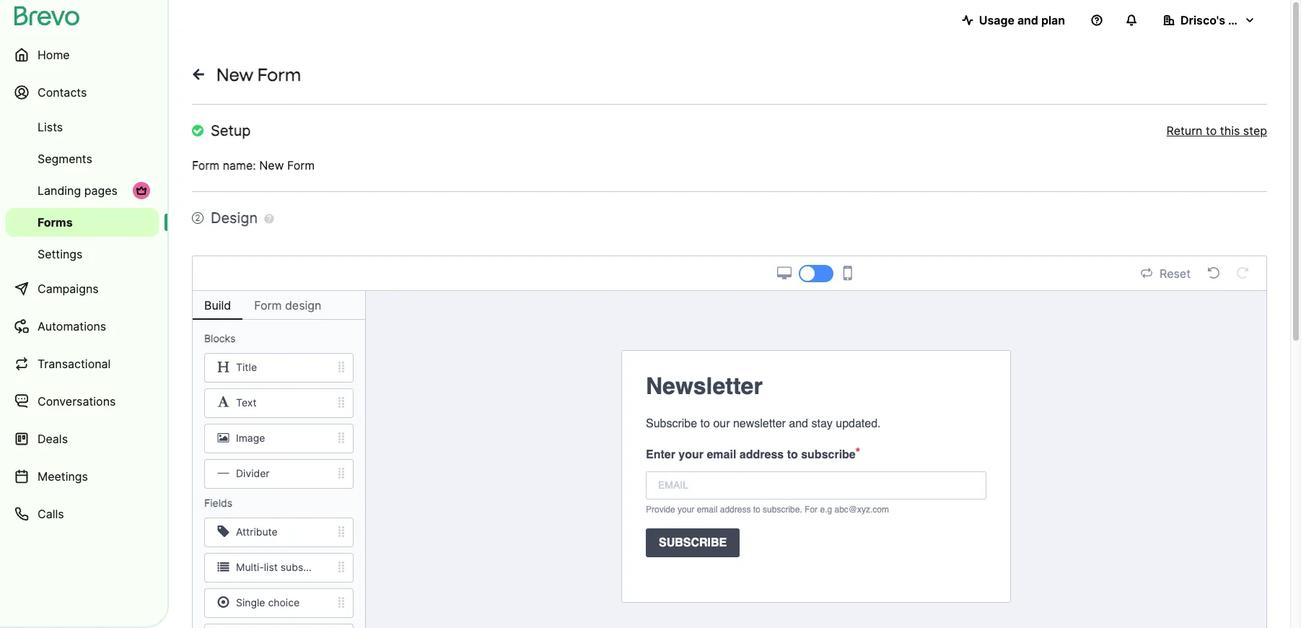 Task type: locate. For each thing, give the bounding box(es) containing it.
conversations link
[[6, 384, 159, 419]]

text
[[236, 397, 257, 409]]

new up setup
[[217, 64, 254, 85]]

your for enter
[[679, 448, 704, 461]]

Subscribe to our newsletter and stay updated. text field
[[646, 415, 987, 433]]

e.g
[[821, 505, 833, 515]]

enter
[[646, 448, 676, 461]]

1 vertical spatial and
[[789, 417, 809, 430]]

1 vertical spatial your
[[678, 505, 695, 515]]

setup
[[211, 122, 251, 139]]

segments link
[[6, 144, 159, 173]]

design
[[211, 209, 258, 227]]

design
[[285, 298, 322, 313]]

single choice button
[[193, 589, 365, 618]]

return
[[1167, 123, 1203, 138]]

fields
[[204, 497, 233, 509]]

your right the provide on the bottom
[[678, 505, 695, 515]]

image button
[[193, 424, 365, 453]]

address
[[740, 448, 784, 461], [720, 505, 751, 515]]

0 vertical spatial address
[[740, 448, 784, 461]]

return to this step
[[1167, 123, 1268, 138]]

to left subscribe
[[788, 448, 798, 461]]

contacts link
[[6, 75, 159, 110]]

0 vertical spatial email
[[707, 448, 737, 461]]

automations
[[38, 319, 106, 334]]

and left stay in the bottom of the page
[[789, 417, 809, 430]]

0 vertical spatial new
[[217, 64, 254, 85]]

subscribe
[[646, 417, 698, 430]]

text button
[[193, 388, 365, 418]]

your
[[679, 448, 704, 461], [678, 505, 695, 515]]

email down our at the right of page
[[707, 448, 737, 461]]

new right :
[[259, 158, 284, 173]]

settings
[[38, 247, 83, 261]]

landing
[[38, 183, 81, 198]]

our
[[714, 417, 730, 430]]

subscription
[[281, 561, 339, 573]]

email for provide
[[697, 505, 718, 515]]

multi-list subscription button
[[193, 553, 365, 583]]

meetings link
[[6, 459, 159, 494]]

campaigns link
[[6, 272, 159, 306]]

and left plan
[[1018, 13, 1039, 27]]

to
[[1207, 123, 1218, 138], [701, 417, 711, 430], [788, 448, 798, 461], [754, 505, 761, 515]]

build
[[204, 298, 231, 313]]

to left this
[[1207, 123, 1218, 138]]

form design link
[[243, 291, 333, 320]]

subscribe.
[[763, 505, 803, 515]]

subscribe to our newsletter and stay updated.
[[646, 417, 881, 430]]

subscribe
[[659, 537, 727, 550]]

pages
[[84, 183, 118, 198]]

home
[[38, 48, 70, 62]]

to left our at the right of page
[[701, 417, 711, 430]]

to inside text box
[[701, 417, 711, 430]]

0 horizontal spatial new
[[217, 64, 254, 85]]

drisco's drinks
[[1181, 13, 1265, 27]]

and inside button
[[1018, 13, 1039, 27]]

your for provide
[[678, 505, 695, 515]]

build link
[[193, 291, 243, 320]]

this
[[1221, 123, 1241, 138]]

form name : new form
[[192, 158, 315, 173]]

0 horizontal spatial and
[[789, 417, 809, 430]]

divider
[[236, 467, 270, 480]]

address left 'subscribe.'
[[720, 505, 751, 515]]

2
[[195, 212, 200, 223]]

contacts
[[38, 85, 87, 100]]

multi-
[[236, 561, 264, 573]]

forms
[[38, 215, 73, 230]]

1 horizontal spatial and
[[1018, 13, 1039, 27]]

multi-list subscription
[[236, 561, 339, 573]]

and
[[1018, 13, 1039, 27], [789, 417, 809, 430]]

email up subscribe
[[697, 505, 718, 515]]

your right enter
[[679, 448, 704, 461]]

for
[[805, 505, 818, 515]]

enter your email address to subscribe
[[646, 448, 856, 461]]

lists
[[38, 120, 63, 134]]

stay
[[812, 417, 833, 430]]

0 vertical spatial your
[[679, 448, 704, 461]]

segments
[[38, 152, 92, 166]]

usage
[[980, 13, 1015, 27]]

name
[[223, 158, 253, 173]]

blocks
[[204, 332, 236, 344]]

0 vertical spatial and
[[1018, 13, 1039, 27]]

1 horizontal spatial new
[[259, 158, 284, 173]]

None text field
[[646, 472, 987, 500]]

newsletter
[[734, 417, 786, 430]]

1 vertical spatial address
[[720, 505, 751, 515]]

address down subscribe to our newsletter and stay updated.
[[740, 448, 784, 461]]

single
[[236, 597, 265, 609]]

1 vertical spatial email
[[697, 505, 718, 515]]

lists link
[[6, 113, 159, 142]]

email
[[707, 448, 737, 461], [697, 505, 718, 515]]

form
[[258, 64, 301, 85], [192, 158, 220, 173], [287, 158, 315, 173], [254, 298, 282, 313]]

conversations
[[38, 394, 116, 409]]

new
[[217, 64, 254, 85], [259, 158, 284, 173]]

to left 'subscribe.'
[[754, 505, 761, 515]]

updated.
[[836, 417, 881, 430]]



Task type: vqa. For each thing, say whether or not it's contained in the screenshot.
Form design
yes



Task type: describe. For each thing, give the bounding box(es) containing it.
title button
[[193, 353, 365, 383]]

newsletter
[[646, 373, 763, 399]]

calls link
[[6, 497, 159, 531]]

attribute
[[236, 526, 278, 538]]

title
[[236, 361, 257, 373]]

plan
[[1042, 13, 1066, 27]]

image
[[236, 432, 265, 444]]

drisco's
[[1181, 13, 1226, 27]]

1 vertical spatial new
[[259, 158, 284, 173]]

left___rvooi image
[[136, 185, 147, 196]]

meetings
[[38, 469, 88, 484]]

calls
[[38, 507, 64, 521]]

Newsletter text field
[[646, 369, 987, 404]]

new form
[[217, 64, 301, 85]]

landing pages
[[38, 183, 118, 198]]

subscribe button
[[635, 523, 999, 563]]

drinks
[[1229, 13, 1265, 27]]

usage and plan
[[980, 13, 1066, 27]]

list
[[264, 561, 278, 573]]

and inside text box
[[789, 417, 809, 430]]

campaigns
[[38, 282, 99, 296]]

drisco's drinks button
[[1152, 6, 1268, 35]]

landing pages link
[[6, 176, 159, 205]]

abc@xyz.com
[[835, 505, 890, 515]]

email for enter
[[707, 448, 737, 461]]

address for subscribe
[[740, 448, 784, 461]]

transactional
[[38, 357, 111, 371]]

reset button
[[1137, 264, 1196, 283]]

forms link
[[6, 208, 159, 237]]

to inside button
[[1207, 123, 1218, 138]]

return to this step button
[[1167, 122, 1268, 139]]

provide your email address to subscribe. for e.g abc@xyz.com
[[646, 505, 890, 515]]

settings link
[[6, 240, 159, 269]]

return image
[[192, 125, 204, 136]]

transactional link
[[6, 347, 159, 381]]

:
[[253, 158, 256, 173]]

step
[[1244, 123, 1268, 138]]

reset
[[1160, 266, 1191, 281]]

usage and plan button
[[951, 6, 1077, 35]]

subscribe to our newsletter and stay updated. button
[[635, 409, 999, 438]]

deals link
[[6, 422, 159, 456]]

provide
[[646, 505, 676, 515]]

address for subscribe.
[[720, 505, 751, 515]]

home link
[[6, 38, 159, 72]]

form design
[[254, 298, 322, 313]]

deals
[[38, 432, 68, 446]]

divider button
[[193, 459, 365, 489]]

attribute button
[[193, 518, 365, 547]]

choice
[[268, 597, 300, 609]]

subscribe
[[802, 448, 856, 461]]

newsletter button
[[635, 363, 999, 409]]

single choice
[[236, 597, 300, 609]]

automations link
[[6, 309, 159, 344]]



